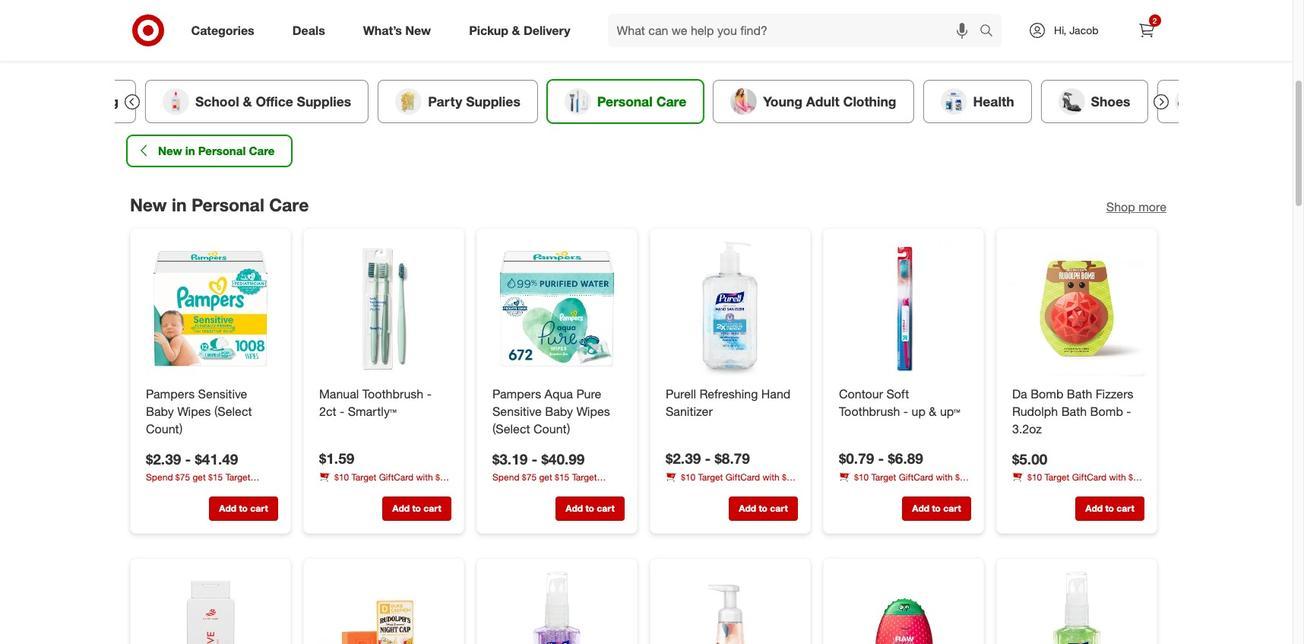 Task type: vqa. For each thing, say whether or not it's contained in the screenshot.
Save
no



Task type: describe. For each thing, give the bounding box(es) containing it.
$10 target giftcard with $40 health & beauty purchase button for $6.89
[[839, 470, 971, 495]]

pickup & delivery
[[469, 22, 571, 38]]

$3.19 - $40.99
[[492, 450, 585, 467]]

categories
[[191, 22, 255, 38]]

kitchen & dining button
[[0, 80, 136, 123]]

also
[[690, 30, 712, 45]]

to for $0.79 - $6.89
[[932, 503, 941, 514]]

with for $6.89
[[936, 471, 953, 482]]

new in personal care inside button
[[158, 144, 275, 158]]

add for $2.39 - $8.79
[[739, 503, 756, 514]]

add to cart button for $3.19 - $40.99
[[555, 497, 625, 521]]

personal care
[[597, 93, 687, 109]]

1 vertical spatial personal
[[198, 144, 245, 158]]

refreshing
[[700, 386, 758, 401]]

delivery
[[524, 22, 571, 38]]

more
[[1139, 199, 1167, 214]]

supplies inside button
[[297, 93, 351, 109]]

contour soft toothbrush - up & up™ link
[[839, 385, 968, 420]]

count) inside 'pampers sensitive baby wipes (select count)'
[[146, 421, 182, 436]]

manual
[[319, 386, 359, 401]]

2 horizontal spatial beauty
[[1048, 484, 1076, 496]]

beauty for $8.79
[[702, 484, 730, 495]]

top sellers link
[[551, 23, 631, 55]]

$10 target giftcard with $40 health & beauty purchase for $6.89
[[839, 471, 970, 495]]

deals link
[[280, 14, 344, 47]]

baby inside pampers aqua pure sensitive baby wipes (select count)
[[545, 403, 573, 419]]

clothing
[[843, 93, 897, 109]]

contour soft toothbrush - up & up™
[[839, 386, 961, 419]]

0 vertical spatial new
[[406, 22, 431, 38]]

add for $5.00
[[1086, 503, 1103, 514]]

shop more
[[1107, 199, 1167, 214]]

da bomb bath fizzers rudolph bath bomb - 3.2oz link
[[1013, 385, 1142, 437]]

what's new link
[[350, 14, 450, 47]]

1 vertical spatial in
[[171, 194, 186, 215]]

2 horizontal spatial purchase
[[1079, 484, 1117, 496]]

da bomb bath fizzers rudolph bath bomb - 3.2oz
[[1013, 386, 1134, 436]]

(select inside 'pampers sensitive baby wipes (select count)'
[[214, 403, 252, 419]]

$40 for $8.79
[[782, 471, 797, 482]]

3.2oz
[[1013, 421, 1042, 436]]

2
[[1153, 16, 1158, 25]]

aqua
[[545, 386, 573, 401]]

3 giftcard from the left
[[1072, 471, 1107, 483]]

3 $10 from the left
[[1028, 471, 1042, 483]]

supplies inside button
[[466, 93, 520, 109]]

add for $0.79 - $6.89
[[912, 503, 930, 514]]

hi, jacob
[[1055, 24, 1099, 37]]

target for $8.79
[[698, 471, 723, 482]]

sports
[[1208, 93, 1250, 109]]

beauty for $6.89
[[875, 484, 903, 495]]

$10 for $2.39
[[681, 471, 696, 482]]

add to cart button for $2.39 - $8.79
[[729, 497, 798, 521]]

1 vertical spatial care
[[249, 144, 275, 158]]

2 horizontal spatial health
[[1013, 484, 1037, 496]]

purchase for $6.89
[[905, 484, 943, 495]]

school & office supplies button
[[145, 80, 369, 123]]

pampers for $2.39
[[146, 386, 194, 401]]

pampers for $3.19
[[492, 386, 541, 401]]

$6.89
[[888, 449, 923, 467]]

sports & outdo
[[1208, 93, 1305, 109]]

top
[[560, 30, 581, 45]]

personal care button
[[547, 80, 704, 123]]

may
[[664, 30, 686, 45]]

hand
[[761, 386, 791, 401]]

- inside contour soft toothbrush - up & up™
[[904, 403, 908, 419]]

cart for $1.59
[[423, 503, 441, 514]]

$2.39 - $8.79
[[666, 449, 750, 467]]

kitchen & dining
[[12, 93, 118, 109]]

shop more button
[[1107, 198, 1167, 216]]

$40 for $6.89
[[956, 471, 970, 482]]

purell refreshing hand sanitizer link
[[666, 385, 795, 420]]

kitchen
[[12, 93, 61, 109]]

you
[[640, 30, 660, 45]]

sensitive inside 'pampers sensitive baby wipes (select count)'
[[198, 386, 247, 401]]

3 with from the left
[[1109, 471, 1126, 483]]

$2.39 for $2.39 - $8.79
[[666, 449, 701, 467]]

purell
[[666, 386, 696, 401]]

jacob
[[1070, 24, 1099, 37]]

- inside da bomb bath fizzers rudolph bath bomb - 3.2oz
[[1127, 403, 1132, 419]]

new inside button
[[158, 144, 182, 158]]

shop
[[1107, 199, 1136, 214]]

adult
[[806, 93, 840, 109]]

sensitive inside pampers aqua pure sensitive baby wipes (select count)
[[492, 403, 542, 419]]

shoes
[[1091, 93, 1131, 109]]

cart for $2.39 - $41.49
[[250, 503, 268, 514]]

to for $1.59
[[412, 503, 421, 514]]

party
[[428, 93, 462, 109]]

0 vertical spatial personal
[[597, 93, 653, 109]]

office
[[255, 93, 293, 109]]

& left the 'dining'
[[65, 93, 74, 109]]

pampers sensitive baby wipes (select count)
[[146, 386, 252, 436]]

$3.19
[[492, 450, 528, 467]]

& right the pickup
[[512, 22, 520, 38]]

1 vertical spatial bath
[[1062, 403, 1087, 419]]

& inside contour soft toothbrush - up & up™
[[929, 403, 937, 419]]

add for $2.39 - $41.49
[[219, 503, 236, 514]]

3 target from the left
[[1045, 471, 1070, 483]]

purell refreshing hand sanitizer
[[666, 386, 791, 419]]

to for $5.00
[[1106, 503, 1114, 514]]

pickup
[[469, 22, 509, 38]]

young adult clothing
[[763, 93, 897, 109]]

outdo
[[1267, 93, 1305, 109]]

0 vertical spatial bath
[[1067, 386, 1093, 401]]

up
[[912, 403, 926, 419]]

cart for $0.79 - $6.89
[[944, 503, 961, 514]]

what's
[[363, 22, 402, 38]]

party supplies
[[428, 93, 520, 109]]

rudolph
[[1013, 403, 1058, 419]]

school & office supplies
[[195, 93, 351, 109]]

$5.00
[[1013, 450, 1048, 467]]

what's new
[[363, 22, 431, 38]]

$0.79 - $6.89
[[839, 449, 923, 467]]

sanitizer
[[666, 403, 713, 419]]

count) inside pampers aqua pure sensitive baby wipes (select count)
[[533, 421, 570, 436]]

to for $2.39 - $41.49
[[239, 503, 247, 514]]

wipes inside pampers aqua pure sensitive baby wipes (select count)
[[576, 403, 610, 419]]

cart for $5.00
[[1117, 503, 1135, 514]]

sports & outdo button
[[1157, 80, 1305, 123]]

& down $2.39 - $8.79
[[693, 484, 699, 495]]

in inside button
[[185, 144, 195, 158]]

What can we help you find? suggestions appear below search field
[[608, 14, 984, 47]]

pickup & delivery link
[[456, 14, 590, 47]]

shoes button
[[1041, 80, 1148, 123]]

2 link
[[1130, 14, 1164, 47]]



Task type: locate. For each thing, give the bounding box(es) containing it.
5 to from the left
[[932, 503, 941, 514]]

1 horizontal spatial $40
[[956, 471, 970, 482]]

care
[[656, 93, 687, 109], [249, 144, 275, 158], [269, 194, 309, 215]]

0 horizontal spatial $2.39
[[146, 450, 181, 467]]

1 horizontal spatial supplies
[[466, 93, 520, 109]]

1 supplies from the left
[[297, 93, 351, 109]]

2 horizontal spatial $10
[[1028, 471, 1042, 483]]

method holiday foaming hand soap - brown butter + vanilla - 10 fl oz image
[[663, 571, 798, 644], [663, 571, 798, 644]]

2 vertical spatial personal
[[191, 194, 264, 215]]

manual toothbrush - 2ct - smartly™
[[319, 386, 431, 419]]

1 vertical spatial (select
[[492, 421, 530, 436]]

2 horizontal spatial target
[[1045, 471, 1070, 483]]

0 vertical spatial toothbrush
[[362, 386, 423, 401]]

health down $2.39 - $8.79
[[666, 484, 691, 495]]

1 baby from the left
[[146, 403, 174, 419]]

target down $0.79 - $6.89
[[872, 471, 896, 482]]

personal down school
[[198, 144, 245, 158]]

pampers aqua pure sensitive baby wipes (select count) link
[[492, 385, 622, 437]]

0 horizontal spatial purchase
[[732, 484, 770, 495]]

bath
[[1067, 386, 1093, 401], [1062, 403, 1087, 419]]

wipes down pure
[[576, 403, 610, 419]]

0 horizontal spatial $40
[[782, 471, 797, 482]]

4 add from the left
[[739, 503, 756, 514]]

5 add to cart button from the left
[[902, 497, 971, 521]]

you may also like link
[[631, 23, 743, 55]]

0 vertical spatial new in personal care
[[158, 144, 275, 158]]

pampers
[[146, 386, 194, 401], [492, 386, 541, 401]]

& left office
[[243, 93, 252, 109]]

contour
[[839, 386, 883, 401]]

pampers sensitive baby wipes (select count) image
[[143, 241, 278, 376], [143, 241, 278, 376]]

4 add to cart button from the left
[[729, 497, 798, 521]]

1 horizontal spatial sensitive
[[492, 403, 542, 419]]

3 add to cart from the left
[[566, 503, 615, 514]]

(select up $41.49
[[214, 403, 252, 419]]

1 horizontal spatial with
[[936, 471, 953, 482]]

1 target from the left
[[698, 471, 723, 482]]

& right up
[[929, 403, 937, 419]]

purell refreshing hand sanitizer image
[[663, 241, 798, 376], [663, 241, 798, 376]]

$10 target giftcard with $40 health & beauty purchase down $5.00
[[1013, 471, 1144, 496]]

1 add to cart from the left
[[219, 503, 268, 514]]

2 target from the left
[[872, 471, 896, 482]]

target for $6.89
[[872, 471, 896, 482]]

$10 down $2.39 - $8.79
[[681, 471, 696, 482]]

cart
[[250, 503, 268, 514], [423, 503, 441, 514], [597, 503, 615, 514], [770, 503, 788, 514], [944, 503, 961, 514], [1117, 503, 1135, 514]]

4 cart from the left
[[770, 503, 788, 514]]

2 add from the left
[[392, 503, 410, 514]]

toothbrush up smartly™
[[362, 386, 423, 401]]

1 horizontal spatial $2.39
[[666, 449, 701, 467]]

target
[[698, 471, 723, 482], [872, 471, 896, 482], [1045, 471, 1070, 483]]

count) up the $2.39 - $41.49
[[146, 421, 182, 436]]

cart for $2.39 - $8.79
[[770, 503, 788, 514]]

health button
[[923, 80, 1032, 123]]

add to cart button for $2.39 - $41.49
[[209, 497, 278, 521]]

$2.39 - $41.49
[[146, 450, 238, 467]]

add to cart for $2.39 - $8.79
[[739, 503, 788, 514]]

sensitive
[[198, 386, 247, 401], [492, 403, 542, 419]]

2 to from the left
[[412, 503, 421, 514]]

duke cannon supply co. rudolph's much deserved night cap bar soap - cinnamon scent - 10oz image
[[316, 571, 451, 644], [316, 571, 451, 644]]

$10 down $0.79
[[854, 471, 869, 482]]

$10 target giftcard with $40 health & beauty purchase button for $8.79
[[666, 470, 798, 495]]

health down $0.79
[[839, 484, 864, 495]]

target down $2.39 - $8.79
[[698, 471, 723, 482]]

$10 target giftcard with $40 health & beauty purchase for $8.79
[[666, 471, 797, 495]]

personal
[[597, 93, 653, 109], [198, 144, 245, 158], [191, 194, 264, 215]]

1 $40 from the left
[[782, 471, 797, 482]]

add to cart for $2.39 - $41.49
[[219, 503, 268, 514]]

add to cart button for $0.79 - $6.89
[[902, 497, 971, 521]]

dining
[[78, 93, 118, 109]]

1 wipes from the left
[[177, 403, 211, 419]]

1 horizontal spatial health
[[839, 484, 864, 495]]

pampers inside pampers aqua pure sensitive baby wipes (select count)
[[492, 386, 541, 401]]

in
[[185, 144, 195, 158], [171, 194, 186, 215]]

new in personal care button
[[127, 135, 292, 166]]

1 $10 target giftcard with $40 health & beauty purchase from the left
[[666, 471, 797, 495]]

supplies right office
[[297, 93, 351, 109]]

0 horizontal spatial giftcard
[[726, 471, 760, 482]]

(select
[[214, 403, 252, 419], [492, 421, 530, 436]]

health
[[666, 484, 691, 495], [839, 484, 864, 495], [1013, 484, 1037, 496]]

1 horizontal spatial beauty
[[875, 484, 903, 495]]

0 horizontal spatial count)
[[146, 421, 182, 436]]

2 wipes from the left
[[576, 403, 610, 419]]

0 vertical spatial in
[[185, 144, 195, 158]]

1 add from the left
[[219, 503, 236, 514]]

$10 for $0.79
[[854, 471, 869, 482]]

& down $5.00
[[1040, 484, 1046, 496]]

1 horizontal spatial toothbrush
[[839, 403, 900, 419]]

$10 down $5.00
[[1028, 471, 1042, 483]]

add to cart button for $1.59
[[382, 497, 451, 521]]

3 $40 from the left
[[1129, 471, 1144, 483]]

2 horizontal spatial $10 target giftcard with $40 health & beauty purchase button
[[1013, 471, 1145, 496]]

1 cart from the left
[[250, 503, 268, 514]]

1 to from the left
[[239, 503, 247, 514]]

with for $8.79
[[763, 471, 780, 482]]

you may also like
[[640, 30, 733, 45]]

1 horizontal spatial bomb
[[1091, 403, 1123, 419]]

manual toothbrush - 2ct - smartly™ link
[[319, 385, 448, 420]]

to
[[239, 503, 247, 514], [412, 503, 421, 514], [585, 503, 594, 514], [759, 503, 768, 514], [932, 503, 941, 514], [1106, 503, 1114, 514]]

2 horizontal spatial $10 target giftcard with $40 health & beauty purchase
[[1013, 471, 1144, 496]]

$41.49
[[195, 450, 238, 467]]

wipes inside 'pampers sensitive baby wipes (select count)'
[[177, 403, 211, 419]]

purell hand sanitizer pump - mint - 2oz image
[[1009, 571, 1145, 644], [1009, 571, 1145, 644]]

0 horizontal spatial pampers
[[146, 386, 194, 401]]

(select up $3.19
[[492, 421, 530, 436]]

2 $40 from the left
[[956, 471, 970, 482]]

1 vertical spatial bomb
[[1091, 403, 1123, 419]]

pure
[[576, 386, 601, 401]]

new
[[406, 22, 431, 38], [158, 144, 182, 158], [130, 194, 167, 215]]

0 horizontal spatial with
[[763, 471, 780, 482]]

toothbrush inside manual toothbrush - 2ct - smartly™
[[362, 386, 423, 401]]

add to cart
[[219, 503, 268, 514], [392, 503, 441, 514], [566, 503, 615, 514], [739, 503, 788, 514], [912, 503, 961, 514], [1086, 503, 1135, 514]]

top sellers
[[560, 30, 622, 45]]

1 $10 target giftcard with $40 health & beauty purchase button from the left
[[666, 470, 798, 495]]

2 with from the left
[[936, 471, 953, 482]]

1 vertical spatial toothbrush
[[839, 403, 900, 419]]

0 horizontal spatial $10 target giftcard with $40 health & beauty purchase
[[666, 471, 797, 495]]

supplies right party at the top left
[[466, 93, 520, 109]]

$10 target giftcard with $40 health & beauty purchase button down $5.00
[[1013, 471, 1145, 496]]

1 add to cart button from the left
[[209, 497, 278, 521]]

baby inside 'pampers sensitive baby wipes (select count)'
[[146, 403, 174, 419]]

pampers up the $2.39 - $41.49
[[146, 386, 194, 401]]

0 vertical spatial bomb
[[1031, 386, 1064, 401]]

-
[[427, 386, 431, 401], [340, 403, 344, 419], [904, 403, 908, 419], [1127, 403, 1132, 419], [705, 449, 711, 467], [878, 449, 884, 467], [185, 450, 191, 467], [532, 450, 537, 467]]

3 $10 target giftcard with $40 health & beauty purchase from the left
[[1013, 471, 1144, 496]]

1 horizontal spatial $10 target giftcard with $40 health & beauty purchase
[[839, 471, 970, 495]]

toothbrush inside contour soft toothbrush - up & up™
[[839, 403, 900, 419]]

1 horizontal spatial target
[[872, 471, 896, 482]]

bomb
[[1031, 386, 1064, 401], [1091, 403, 1123, 419]]

1 pampers from the left
[[146, 386, 194, 401]]

2 $10 target giftcard with $40 health & beauty purchase from the left
[[839, 471, 970, 495]]

1 horizontal spatial $10 target giftcard with $40 health & beauty purchase button
[[839, 470, 971, 495]]

baby down aqua
[[545, 403, 573, 419]]

smartly™
[[348, 403, 397, 419]]

add to cart for $0.79 - $6.89
[[912, 503, 961, 514]]

2 $10 from the left
[[854, 471, 869, 482]]

$10 target giftcard with $40 health & beauty purchase button
[[666, 470, 798, 495], [839, 470, 971, 495], [1013, 471, 1145, 496]]

wipes
[[177, 403, 211, 419], [576, 403, 610, 419]]

0 horizontal spatial $10
[[681, 471, 696, 482]]

5 add to cart from the left
[[912, 503, 961, 514]]

giftcard down da bomb bath fizzers rudolph bath bomb - 3.2oz link
[[1072, 471, 1107, 483]]

0 horizontal spatial health
[[666, 484, 691, 495]]

1 $10 from the left
[[681, 471, 696, 482]]

$10
[[681, 471, 696, 482], [854, 471, 869, 482], [1028, 471, 1042, 483]]

new in personal care
[[158, 144, 275, 158], [130, 194, 309, 215]]

manual toothbrush - 2ct - smartly™ image
[[316, 241, 451, 376], [316, 241, 451, 376]]

school
[[195, 93, 239, 109]]

2 supplies from the left
[[466, 93, 520, 109]]

add for $1.59
[[392, 503, 410, 514]]

toothbrush down the contour
[[839, 403, 900, 419]]

giftcard
[[726, 471, 760, 482], [899, 471, 934, 482], [1072, 471, 1107, 483]]

categories link
[[178, 14, 274, 47]]

bath right rudolph
[[1062, 403, 1087, 419]]

young
[[763, 93, 803, 109]]

to for $3.19 - $40.99
[[585, 503, 594, 514]]

count)
[[146, 421, 182, 436], [533, 421, 570, 436]]

add to cart button
[[209, 497, 278, 521], [382, 497, 451, 521], [555, 497, 625, 521], [729, 497, 798, 521], [902, 497, 971, 521], [1076, 497, 1145, 521]]

$10 target giftcard with $40 health & beauty purchase down $6.89
[[839, 471, 970, 495]]

6 to from the left
[[1106, 503, 1114, 514]]

deals
[[293, 22, 325, 38]]

1 horizontal spatial pampers
[[492, 386, 541, 401]]

& down $0.79 - $6.89
[[867, 484, 872, 495]]

search button
[[973, 14, 1010, 50]]

(select inside pampers aqua pure sensitive baby wipes (select count)
[[492, 421, 530, 436]]

$2.39 down sanitizer
[[666, 449, 701, 467]]

da bomb bath fizzers rudolph bath bomb - 3.2oz image
[[1009, 241, 1145, 376], [1009, 241, 1145, 376]]

0 horizontal spatial $10 target giftcard with $40 health & beauty purchase button
[[666, 470, 798, 495]]

1 horizontal spatial $10
[[854, 471, 869, 482]]

giftcard for $8.79
[[726, 471, 760, 482]]

1 vertical spatial new in personal care
[[130, 194, 309, 215]]

0 horizontal spatial supplies
[[297, 93, 351, 109]]

young adult clothing button
[[713, 80, 914, 123]]

wipes up the $2.39 - $41.49
[[177, 403, 211, 419]]

raw sugar kids bubble bath + body wash strawberry vanilla - 12 fl oz image
[[836, 571, 971, 644], [836, 571, 971, 644]]

&
[[512, 22, 520, 38], [65, 93, 74, 109], [243, 93, 252, 109], [1254, 93, 1263, 109], [929, 403, 937, 419], [693, 484, 699, 495], [867, 484, 872, 495], [1040, 484, 1046, 496]]

0 vertical spatial sensitive
[[198, 386, 247, 401]]

pampers aqua pure sensitive baby wipes (select count) image
[[489, 241, 625, 376], [489, 241, 625, 376]]

count) up $40.99
[[533, 421, 570, 436]]

1 horizontal spatial (select
[[492, 421, 530, 436]]

add for $3.19 - $40.99
[[566, 503, 583, 514]]

$40.99
[[541, 450, 585, 467]]

2 pampers from the left
[[492, 386, 541, 401]]

2 add to cart from the left
[[392, 503, 441, 514]]

da
[[1013, 386, 1028, 401]]

new in personal care down new in personal care button
[[130, 194, 309, 215]]

$10 target giftcard with $40 health & beauty purchase down $8.79
[[666, 471, 797, 495]]

4 to from the left
[[759, 503, 768, 514]]

0 horizontal spatial bomb
[[1031, 386, 1064, 401]]

1 horizontal spatial purchase
[[905, 484, 943, 495]]

0 horizontal spatial (select
[[214, 403, 252, 419]]

1 giftcard from the left
[[726, 471, 760, 482]]

$8.79
[[715, 449, 750, 467]]

sensitive up $3.19
[[492, 403, 542, 419]]

health for $2.39
[[666, 484, 691, 495]]

giftcard down $8.79
[[726, 471, 760, 482]]

2 giftcard from the left
[[899, 471, 934, 482]]

search
[[973, 24, 1010, 39]]

6 add to cart button from the left
[[1076, 497, 1145, 521]]

2ct
[[319, 403, 336, 419]]

6 add from the left
[[1086, 503, 1103, 514]]

2 horizontal spatial $40
[[1129, 471, 1144, 483]]

2 count) from the left
[[533, 421, 570, 436]]

6 cart from the left
[[1117, 503, 1135, 514]]

3 add from the left
[[566, 503, 583, 514]]

like
[[715, 30, 733, 45]]

1 horizontal spatial wipes
[[576, 403, 610, 419]]

to for $2.39 - $8.79
[[759, 503, 768, 514]]

health for $0.79
[[839, 484, 864, 495]]

health down $5.00
[[1013, 484, 1037, 496]]

add to cart for $1.59
[[392, 503, 441, 514]]

3 to from the left
[[585, 503, 594, 514]]

bomb down fizzers
[[1091, 403, 1123, 419]]

3 cart from the left
[[597, 503, 615, 514]]

up™
[[940, 403, 961, 419]]

pampers inside 'pampers sensitive baby wipes (select count)'
[[146, 386, 194, 401]]

health
[[973, 93, 1014, 109]]

$2.39
[[666, 449, 701, 467], [146, 450, 181, 467]]

target down $5.00
[[1045, 471, 1070, 483]]

add to cart button for $5.00
[[1076, 497, 1145, 521]]

0 horizontal spatial sensitive
[[198, 386, 247, 401]]

bath left fizzers
[[1067, 386, 1093, 401]]

$2.39 for $2.39 - $41.49
[[146, 450, 181, 467]]

hi,
[[1055, 24, 1067, 37]]

purchase for $8.79
[[732, 484, 770, 495]]

2 vertical spatial new
[[130, 194, 167, 215]]

0 horizontal spatial toothbrush
[[362, 386, 423, 401]]

2 cart from the left
[[423, 503, 441, 514]]

1 vertical spatial sensitive
[[492, 403, 542, 419]]

1 horizontal spatial baby
[[545, 403, 573, 419]]

2 vertical spatial care
[[269, 194, 309, 215]]

2 add to cart button from the left
[[382, 497, 451, 521]]

personal down sellers
[[597, 93, 653, 109]]

pampers aqua pure sensitive baby wipes (select count)
[[492, 386, 610, 436]]

2 baby from the left
[[545, 403, 573, 419]]

beauty
[[702, 484, 730, 495], [875, 484, 903, 495], [1048, 484, 1076, 496]]

$2.39 left $41.49
[[146, 450, 181, 467]]

add
[[219, 503, 236, 514], [392, 503, 410, 514], [566, 503, 583, 514], [739, 503, 756, 514], [912, 503, 930, 514], [1086, 503, 1103, 514]]

pampers sensitive baby wipes (select count) link
[[146, 385, 275, 437]]

cart for $3.19 - $40.99
[[597, 503, 615, 514]]

0 horizontal spatial target
[[698, 471, 723, 482]]

$40
[[782, 471, 797, 482], [956, 471, 970, 482], [1129, 471, 1144, 483]]

add to cart for $5.00
[[1086, 503, 1135, 514]]

1 horizontal spatial count)
[[533, 421, 570, 436]]

1 with from the left
[[763, 471, 780, 482]]

soft
[[887, 386, 909, 401]]

personal down new in personal care button
[[191, 194, 264, 215]]

purchase
[[732, 484, 770, 495], [905, 484, 943, 495], [1079, 484, 1117, 496]]

with
[[763, 471, 780, 482], [936, 471, 953, 482], [1109, 471, 1126, 483]]

0 horizontal spatial beauty
[[702, 484, 730, 495]]

add to cart for $3.19 - $40.99
[[566, 503, 615, 514]]

baby
[[146, 403, 174, 419], [545, 403, 573, 419]]

sellers
[[584, 30, 622, 45]]

sensitive up $41.49
[[198, 386, 247, 401]]

1 horizontal spatial giftcard
[[899, 471, 934, 482]]

contour soft toothbrush - up & up™ image
[[836, 241, 971, 376], [836, 241, 971, 376]]

bomb up rudolph
[[1031, 386, 1064, 401]]

1 count) from the left
[[146, 421, 182, 436]]

giftcard for $6.89
[[899, 471, 934, 482]]

3 add to cart button from the left
[[555, 497, 625, 521]]

toothbrush
[[362, 386, 423, 401], [839, 403, 900, 419]]

4 add to cart from the left
[[739, 503, 788, 514]]

$10 target giftcard with $40 health & beauty purchase
[[666, 471, 797, 495], [839, 471, 970, 495], [1013, 471, 1144, 496]]

2 $10 target giftcard with $40 health & beauty purchase button from the left
[[839, 470, 971, 495]]

$10 target giftcard with $40 health & beauty purchase button down $8.79
[[666, 470, 798, 495]]

0 vertical spatial (select
[[214, 403, 252, 419]]

$10 target giftcard with $40 health & beauty purchase button down $6.89
[[839, 470, 971, 495]]

0 horizontal spatial wipes
[[177, 403, 211, 419]]

0 vertical spatial care
[[656, 93, 687, 109]]

0 horizontal spatial baby
[[146, 403, 174, 419]]

$1.59
[[319, 449, 354, 467]]

$0.79
[[839, 449, 874, 467]]

pampers left aqua
[[492, 386, 541, 401]]

native body wash - limited edition holiday - candy cane - sulfate free - 18 fl oz image
[[143, 571, 278, 644], [143, 571, 278, 644]]

6 add to cart from the left
[[1086, 503, 1135, 514]]

5 add from the left
[[912, 503, 930, 514]]

3 $10 target giftcard with $40 health & beauty purchase button from the left
[[1013, 471, 1145, 496]]

purell hand sanitizer pump - lavender - 2oz image
[[489, 571, 625, 644], [489, 571, 625, 644]]

giftcard down $6.89
[[899, 471, 934, 482]]

5 cart from the left
[[944, 503, 961, 514]]

2 horizontal spatial with
[[1109, 471, 1126, 483]]

new in personal care down school
[[158, 144, 275, 158]]

1 vertical spatial new
[[158, 144, 182, 158]]

2 horizontal spatial giftcard
[[1072, 471, 1107, 483]]

fizzers
[[1096, 386, 1134, 401]]

party supplies button
[[378, 80, 538, 123]]

baby up the $2.39 - $41.49
[[146, 403, 174, 419]]

& left the outdo
[[1254, 93, 1263, 109]]



